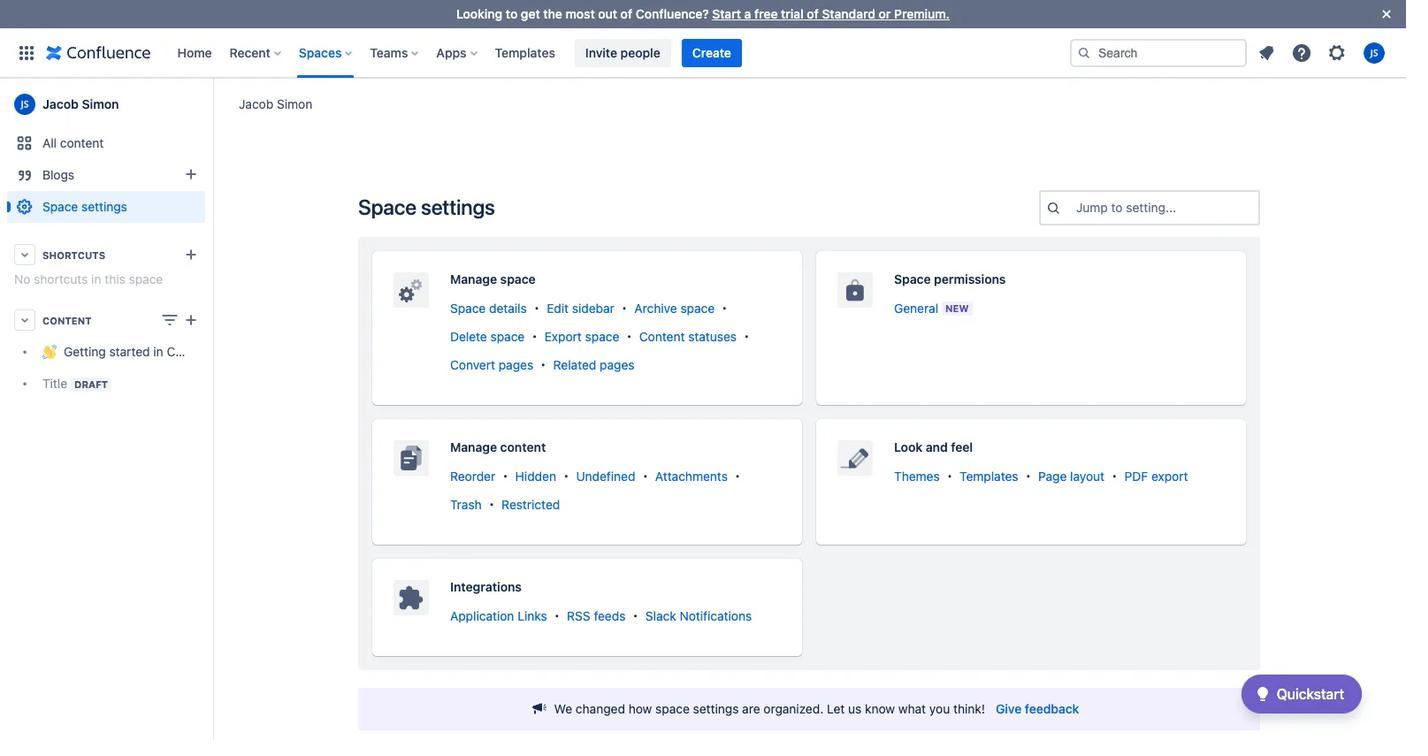Task type: locate. For each thing, give the bounding box(es) containing it.
1 horizontal spatial in
[[153, 344, 163, 359]]

all
[[42, 135, 57, 150]]

tree
[[7, 336, 232, 400]]

2 manage from the top
[[450, 440, 497, 455]]

1 horizontal spatial settings
[[421, 195, 495, 219]]

0 vertical spatial content
[[42, 314, 92, 326]]

1 vertical spatial content
[[500, 440, 546, 455]]

templates link down the get
[[490, 38, 561, 67]]

manage up reorder
[[450, 440, 497, 455]]

convert pages
[[450, 358, 533, 373]]

check image
[[1252, 684, 1273, 705]]

space right 'how'
[[655, 701, 690, 716]]

1 vertical spatial templates link
[[960, 469, 1018, 484]]

application
[[450, 609, 514, 624]]

0 horizontal spatial jacob
[[42, 96, 79, 111]]

1 horizontal spatial jacob
[[239, 96, 273, 111]]

1 vertical spatial templates
[[960, 469, 1018, 484]]

1 of from the left
[[621, 6, 632, 21]]

jacob simon
[[239, 96, 312, 111], [42, 96, 119, 111]]

undefined link
[[576, 469, 635, 484]]

settings left are
[[693, 701, 739, 716]]

confluence
[[167, 344, 232, 359]]

1 horizontal spatial pages
[[600, 358, 635, 373]]

1 horizontal spatial content
[[500, 440, 546, 455]]

1 horizontal spatial of
[[807, 6, 819, 21]]

templates down the get
[[495, 45, 555, 60]]

jacob up all
[[42, 96, 79, 111]]

jump to setting...
[[1076, 200, 1176, 215]]

slack notifications
[[645, 609, 752, 624]]

jacob simon inside space element
[[42, 96, 119, 111]]

manage content
[[450, 440, 546, 455]]

banner
[[0, 28, 1406, 78]]

space down details
[[490, 329, 525, 344]]

1 vertical spatial content
[[639, 329, 685, 344]]

0 horizontal spatial of
[[621, 6, 632, 21]]

manage for manage space
[[450, 271, 497, 287]]

space for manage space
[[500, 271, 536, 287]]

tree containing getting started in confluence
[[7, 336, 232, 400]]

permissions
[[934, 271, 1006, 287]]

application links
[[450, 609, 547, 624]]

this
[[105, 271, 125, 287]]

2 pages from the left
[[600, 358, 635, 373]]

all content
[[42, 135, 104, 150]]

title
[[42, 376, 67, 391]]

jacob simon down recent dropdown button
[[239, 96, 312, 111]]

0 vertical spatial content
[[60, 135, 104, 150]]

restricted
[[502, 497, 560, 512]]

space for export space
[[585, 329, 619, 344]]

your profile and preferences image
[[1364, 42, 1385, 63]]

space up details
[[500, 271, 536, 287]]

how
[[629, 701, 652, 716]]

settings inside space element
[[81, 199, 127, 214]]

0 vertical spatial in
[[91, 271, 101, 287]]

0 horizontal spatial content
[[42, 314, 92, 326]]

0 horizontal spatial jacob simon
[[42, 96, 119, 111]]

restricted link
[[502, 497, 560, 512]]

space
[[358, 195, 416, 219], [42, 199, 78, 214], [894, 271, 931, 287], [450, 301, 486, 316]]

0 vertical spatial templates
[[495, 45, 555, 60]]

change view image
[[159, 310, 180, 331]]

jacob simon up all content
[[42, 96, 119, 111]]

0 horizontal spatial settings
[[81, 199, 127, 214]]

to left the get
[[506, 6, 518, 21]]

reorder link
[[450, 469, 495, 484]]

0 horizontal spatial templates
[[495, 45, 555, 60]]

search image
[[1077, 46, 1091, 60]]

pages for related pages
[[600, 358, 635, 373]]

we changed how space settings are organized. let us know what you think!
[[554, 701, 985, 716]]

manage for manage content
[[450, 440, 497, 455]]

content up getting
[[42, 314, 92, 326]]

home link
[[172, 38, 217, 67]]

0 horizontal spatial space settings
[[42, 199, 127, 214]]

settings up manage space at the top left
[[421, 195, 495, 219]]

collapse sidebar image
[[193, 87, 232, 122]]

pages
[[499, 358, 533, 373], [600, 358, 635, 373]]

shortcuts
[[42, 249, 105, 260]]

the
[[543, 6, 562, 21]]

jacob simon link down recent dropdown button
[[239, 95, 312, 113]]

changed
[[576, 701, 625, 716]]

confluence?
[[636, 6, 709, 21]]

0 horizontal spatial content
[[60, 135, 104, 150]]

general new
[[894, 301, 969, 316]]

look
[[894, 440, 923, 455]]

apps button
[[431, 38, 484, 67]]

teams
[[370, 45, 408, 60]]

apps
[[436, 45, 467, 60]]

getting started in confluence link
[[7, 336, 232, 368]]

spaces
[[299, 45, 342, 60]]

archive
[[634, 301, 677, 316]]

templates inside global element
[[495, 45, 555, 60]]

create a page image
[[180, 310, 202, 331]]

of right out
[[621, 6, 632, 21]]

global element
[[11, 28, 1070, 77]]

in right started
[[153, 344, 163, 359]]

Search field
[[1070, 38, 1247, 67]]

content up 'hidden' link
[[500, 440, 546, 455]]

0 vertical spatial manage
[[450, 271, 497, 287]]

pages down delete space link
[[499, 358, 533, 373]]

blogs
[[42, 167, 74, 182]]

content right all
[[60, 135, 104, 150]]

content inside 'link'
[[60, 135, 104, 150]]

statuses
[[688, 329, 737, 344]]

to for setting...
[[1111, 200, 1123, 215]]

1 vertical spatial manage
[[450, 440, 497, 455]]

1 pages from the left
[[499, 358, 533, 373]]

Search settings text field
[[1076, 199, 1080, 217]]

in left the "this"
[[91, 271, 101, 287]]

settings
[[421, 195, 495, 219], [81, 199, 127, 214], [693, 701, 739, 716]]

of
[[621, 6, 632, 21], [807, 6, 819, 21]]

export space link
[[545, 329, 619, 344]]

trash
[[450, 497, 482, 512]]

1 horizontal spatial simon
[[277, 96, 312, 111]]

give feedback
[[996, 701, 1079, 716]]

premium.
[[894, 6, 950, 21]]

us
[[848, 701, 862, 716]]

space element
[[0, 78, 232, 740]]

confluence image
[[46, 42, 151, 63], [46, 42, 151, 63]]

space
[[129, 271, 163, 287], [500, 271, 536, 287], [680, 301, 715, 316], [490, 329, 525, 344], [585, 329, 619, 344], [655, 701, 690, 716]]

manage up "space details"
[[450, 271, 497, 287]]

1 manage from the top
[[450, 271, 497, 287]]

to
[[506, 6, 518, 21], [1111, 200, 1123, 215]]

tree inside space element
[[7, 336, 232, 400]]

space up content statuses
[[680, 301, 715, 316]]

1 horizontal spatial jacob simon
[[239, 96, 312, 111]]

1 horizontal spatial templates
[[960, 469, 1018, 484]]

1 horizontal spatial templates link
[[960, 469, 1018, 484]]

simon
[[277, 96, 312, 111], [82, 96, 119, 111]]

content down archive
[[639, 329, 685, 344]]

0 horizontal spatial pages
[[499, 358, 533, 373]]

space right the "this"
[[129, 271, 163, 287]]

content inside dropdown button
[[42, 314, 92, 326]]

content for content
[[42, 314, 92, 326]]

teams button
[[365, 38, 426, 67]]

of right "trial"
[[807, 6, 819, 21]]

spaces button
[[293, 38, 359, 67]]

content
[[42, 314, 92, 326], [639, 329, 685, 344]]

manage
[[450, 271, 497, 287], [450, 440, 497, 455]]

pages for convert pages
[[499, 358, 533, 373]]

jacob simon link
[[7, 87, 205, 122], [239, 95, 312, 113]]

content button
[[7, 304, 205, 336]]

1 vertical spatial in
[[153, 344, 163, 359]]

1 horizontal spatial to
[[1111, 200, 1123, 215]]

0 horizontal spatial in
[[91, 271, 101, 287]]

pages right 'related'
[[600, 358, 635, 373]]

0 vertical spatial to
[[506, 6, 518, 21]]

jacob right "collapse sidebar" image
[[239, 96, 273, 111]]

trial
[[781, 6, 804, 21]]

space up related pages link
[[585, 329, 619, 344]]

simon down spaces
[[277, 96, 312, 111]]

0 horizontal spatial jacob simon link
[[7, 87, 205, 122]]

jacob simon link up all content 'link'
[[7, 87, 205, 122]]

0 vertical spatial templates link
[[490, 38, 561, 67]]

pdf export
[[1125, 469, 1188, 484]]

templates down 'feel'
[[960, 469, 1018, 484]]

1 vertical spatial to
[[1111, 200, 1123, 215]]

0 horizontal spatial simon
[[82, 96, 119, 111]]

templates link down 'feel'
[[960, 469, 1018, 484]]

recent
[[230, 45, 270, 60]]

simon up all content 'link'
[[82, 96, 119, 111]]

looking to get the most out of confluence? start a free trial of standard or premium.
[[456, 6, 950, 21]]

0 horizontal spatial to
[[506, 6, 518, 21]]

1 horizontal spatial content
[[639, 329, 685, 344]]

to right jump
[[1111, 200, 1123, 215]]

links
[[518, 609, 547, 624]]

settings down blogs link
[[81, 199, 127, 214]]



Task type: describe. For each thing, give the bounding box(es) containing it.
organized.
[[764, 701, 824, 716]]

to for get
[[506, 6, 518, 21]]

related pages
[[553, 358, 635, 373]]

home
[[177, 45, 212, 60]]

shortcuts
[[34, 271, 88, 287]]

in for shortcuts
[[91, 271, 101, 287]]

general link
[[894, 301, 938, 316]]

content statuses link
[[639, 329, 737, 344]]

a
[[744, 6, 751, 21]]

add shortcut image
[[180, 244, 202, 265]]

slack notifications link
[[645, 609, 752, 624]]

delete space
[[450, 329, 525, 344]]

appswitcher icon image
[[16, 42, 37, 63]]

content statuses
[[639, 329, 737, 344]]

reorder
[[450, 469, 495, 484]]

draft
[[74, 379, 108, 390]]

themes
[[894, 469, 940, 484]]

blogs link
[[7, 159, 205, 191]]

export
[[1151, 469, 1188, 484]]

give feedback button
[[985, 695, 1090, 723]]

shortcuts button
[[7, 239, 205, 271]]

rss
[[567, 609, 590, 624]]

new
[[945, 302, 969, 314]]

in for started
[[153, 344, 163, 359]]

no
[[14, 271, 30, 287]]

page layout
[[1038, 469, 1105, 484]]

people
[[621, 45, 660, 60]]

hidden link
[[515, 469, 556, 484]]

out
[[598, 6, 617, 21]]

create link
[[682, 38, 742, 67]]

setting...
[[1126, 200, 1176, 215]]

feeds
[[594, 609, 626, 624]]

give
[[996, 701, 1022, 716]]

rss feeds link
[[567, 609, 626, 624]]

jacob inside space element
[[42, 96, 79, 111]]

content for manage content
[[500, 440, 546, 455]]

feel
[[951, 440, 973, 455]]

convert
[[450, 358, 495, 373]]

general
[[894, 301, 938, 316]]

we
[[554, 701, 572, 716]]

close image
[[1376, 4, 1397, 25]]

getting
[[64, 344, 106, 359]]

edit sidebar link
[[547, 301, 615, 316]]

details
[[489, 301, 527, 316]]

rss feeds
[[567, 609, 626, 624]]

attachments link
[[655, 469, 728, 484]]

edit sidebar
[[547, 301, 615, 316]]

undefined
[[576, 469, 635, 484]]

are
[[742, 701, 760, 716]]

all content link
[[7, 127, 205, 159]]

space details
[[450, 301, 527, 316]]

2 horizontal spatial settings
[[693, 701, 739, 716]]

manage space
[[450, 271, 536, 287]]

space settings link
[[7, 191, 205, 223]]

simon inside space element
[[82, 96, 119, 111]]

content for content statuses
[[639, 329, 685, 344]]

related
[[553, 358, 596, 373]]

sidebar
[[572, 301, 615, 316]]

started
[[109, 344, 150, 359]]

create a blog image
[[180, 164, 202, 185]]

page layout link
[[1038, 469, 1105, 484]]

space details link
[[450, 301, 527, 316]]

space for archive space
[[680, 301, 715, 316]]

notifications
[[680, 609, 752, 624]]

delete space link
[[450, 329, 525, 344]]

invite people button
[[575, 38, 671, 67]]

edit
[[547, 301, 569, 316]]

pdf export link
[[1125, 469, 1188, 484]]

2 of from the left
[[807, 6, 819, 21]]

title draft
[[42, 376, 108, 391]]

related pages link
[[553, 358, 635, 373]]

settings icon image
[[1327, 42, 1348, 63]]

notification icon image
[[1256, 42, 1277, 63]]

getting started in confluence
[[64, 344, 232, 359]]

content for all content
[[60, 135, 104, 150]]

1 horizontal spatial jacob simon link
[[239, 95, 312, 113]]

let
[[827, 701, 845, 716]]

convert pages link
[[450, 358, 533, 373]]

quickstart button
[[1241, 675, 1362, 714]]

know
[[865, 701, 895, 716]]

integrations
[[450, 579, 522, 594]]

looking
[[456, 6, 503, 21]]

standard
[[822, 6, 875, 21]]

space inside space element
[[129, 271, 163, 287]]

trash link
[[450, 497, 482, 512]]

banner containing home
[[0, 28, 1406, 78]]

think!
[[953, 701, 985, 716]]

0 horizontal spatial templates link
[[490, 38, 561, 67]]

feedback
[[1025, 701, 1079, 716]]

you
[[929, 701, 950, 716]]

attachments
[[655, 469, 728, 484]]

look and feel
[[894, 440, 973, 455]]

1 horizontal spatial space settings
[[358, 195, 495, 219]]

quickstart
[[1277, 686, 1344, 702]]

or
[[879, 6, 891, 21]]

export
[[545, 329, 582, 344]]

layout
[[1070, 469, 1105, 484]]

space settings inside space settings link
[[42, 199, 127, 214]]

export space
[[545, 329, 619, 344]]

space permissions
[[894, 271, 1006, 287]]

help icon image
[[1291, 42, 1312, 63]]

archive space link
[[634, 301, 715, 316]]

start a free trial of standard or premium. link
[[712, 6, 950, 21]]

space for delete space
[[490, 329, 525, 344]]

delete
[[450, 329, 487, 344]]



Task type: vqa. For each thing, say whether or not it's contained in the screenshot.
a
yes



